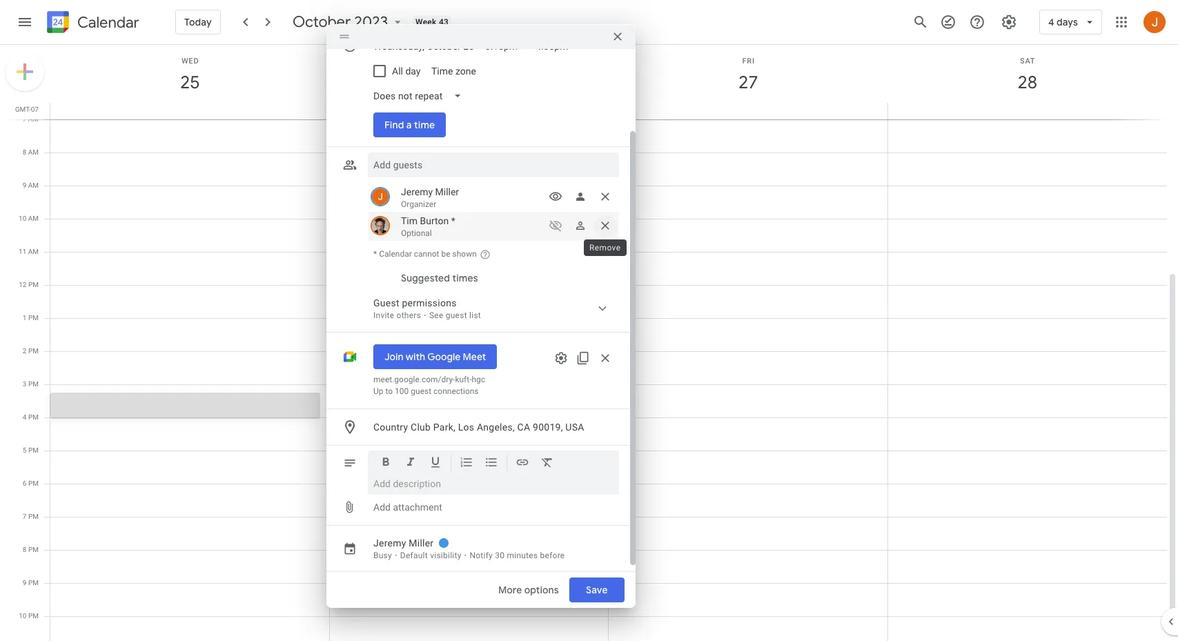 Task type: describe. For each thing, give the bounding box(es) containing it.
jeremy for jeremy miller
[[374, 538, 406, 549]]

* calendar cannot be shown
[[374, 250, 477, 259]]

october
[[293, 12, 351, 32]]

show schedule of tim burton image
[[545, 215, 567, 237]]

calendar heading
[[75, 13, 139, 32]]

invite
[[374, 311, 395, 321]]

grid containing 25
[[0, 45, 1179, 642]]

country club park, los angeles, ca 90019, usa button
[[368, 415, 619, 440]]

join with google meet
[[385, 351, 486, 364]]

10 for 10 pm
[[19, 613, 27, 620]]

all day
[[392, 66, 421, 77]]

7 am
[[23, 115, 39, 123]]

up
[[374, 387, 384, 397]]

notify
[[470, 551, 493, 561]]

time zone
[[432, 66, 477, 77]]

join with google meet link
[[374, 345, 497, 370]]

add attachment button
[[368, 495, 448, 520]]

8 for 8 am
[[23, 148, 26, 156]]

am for 9 am
[[28, 182, 39, 189]]

10 for 10 am
[[19, 215, 26, 222]]

optional
[[401, 229, 432, 239]]

suggested
[[401, 272, 450, 285]]

tim burton * optional
[[401, 216, 456, 239]]

others
[[397, 311, 421, 321]]

guests invited to this event. tree
[[368, 183, 619, 241]]

1 horizontal spatial calendar
[[379, 250, 412, 259]]

11 am
[[19, 248, 39, 256]]

zone
[[456, 66, 477, 77]]

numbered list image
[[460, 456, 474, 472]]

notify 30 minutes before
[[470, 551, 565, 561]]

today button
[[175, 6, 221, 39]]

guest
[[374, 298, 400, 309]]

meet.google.com/dry-
[[374, 375, 455, 385]]

jeremy miller, organizer tree item
[[368, 183, 619, 212]]

4 days button
[[1040, 6, 1103, 39]]

tim burton, optional tree item
[[368, 212, 619, 241]]

7 for 7 pm
[[23, 513, 27, 521]]

pm for 5 pm
[[28, 447, 39, 454]]

90019,
[[533, 422, 563, 433]]

usa
[[566, 422, 585, 433]]

5 pm
[[23, 447, 39, 454]]

8 am
[[23, 148, 39, 156]]

1 pm
[[23, 314, 39, 322]]

to
[[386, 387, 393, 397]]

7 pm
[[23, 513, 39, 521]]

pm for 10 pm
[[28, 613, 39, 620]]

see
[[430, 311, 444, 321]]

italic image
[[404, 456, 418, 472]]

25
[[179, 71, 199, 94]]

wed 25
[[179, 57, 199, 94]]

find
[[385, 119, 404, 132]]

07
[[31, 106, 39, 113]]

week 43
[[416, 17, 449, 27]]

pm for 12 pm
[[28, 281, 39, 289]]

9 for 9 pm
[[23, 579, 27, 587]]

permissions
[[402, 298, 457, 309]]

gmt-07
[[15, 106, 39, 113]]

27 link
[[733, 67, 765, 99]]

gmt-
[[15, 106, 31, 113]]

4 for 4 days
[[1049, 16, 1055, 28]]

sat
[[1021, 57, 1036, 66]]

october 2023 button
[[287, 12, 410, 32]]

club
[[411, 422, 431, 433]]

27
[[738, 71, 758, 94]]

study button
[[330, 103, 600, 118]]

8 pm
[[23, 546, 39, 554]]

100
[[395, 387, 409, 397]]

12 pm
[[19, 281, 39, 289]]

kuft-
[[455, 375, 472, 385]]

main drawer image
[[17, 14, 33, 30]]

day
[[406, 66, 421, 77]]

before
[[540, 551, 565, 561]]

–
[[524, 41, 531, 52]]

miller for jeremy miller organizer
[[435, 187, 459, 198]]

week
[[416, 17, 437, 27]]

tim
[[401, 216, 418, 227]]

2023
[[354, 12, 388, 32]]

shown
[[453, 250, 477, 259]]

fri 27
[[738, 57, 758, 94]]

a
[[407, 119, 412, 132]]

los
[[458, 422, 475, 433]]

default
[[400, 551, 428, 561]]

3 cell from the left
[[888, 103, 1167, 119]]

pm for 9 pm
[[28, 579, 39, 587]]

2 pm
[[23, 347, 39, 355]]

jeremy for jeremy miller organizer
[[401, 187, 433, 198]]

am for 10 am
[[28, 215, 39, 222]]

ca
[[518, 422, 531, 433]]

2
[[23, 347, 27, 355]]

busy
[[374, 551, 392, 561]]

7 for 7 am
[[23, 115, 26, 123]]

1
[[23, 314, 27, 322]]

all
[[392, 66, 403, 77]]

fri
[[743, 57, 755, 66]]

study row
[[44, 103, 1179, 119]]



Task type: vqa. For each thing, say whether or not it's contained in the screenshot.
Los
yes



Task type: locate. For each thing, give the bounding box(es) containing it.
1 vertical spatial 8
[[23, 546, 27, 554]]

pm for 7 pm
[[28, 513, 39, 521]]

7 down gmt-
[[23, 115, 26, 123]]

jeremy up busy
[[374, 538, 406, 549]]

6 pm
[[23, 480, 39, 488]]

0 horizontal spatial 4
[[23, 414, 27, 421]]

3 am from the top
[[28, 182, 39, 189]]

4 inside dropdown button
[[1049, 16, 1055, 28]]

days
[[1057, 16, 1079, 28]]

28 link
[[1012, 67, 1044, 99]]

pm right the 6
[[28, 480, 39, 488]]

10 pm from the top
[[28, 579, 39, 587]]

invite others
[[374, 311, 421, 321]]

pm for 3 pm
[[28, 381, 39, 388]]

pm right 2
[[28, 347, 39, 355]]

1 vertical spatial calendar
[[379, 250, 412, 259]]

2 cell from the left
[[609, 103, 888, 119]]

time zone button
[[426, 59, 482, 84]]

4 am from the top
[[28, 215, 39, 222]]

suggested times button
[[396, 266, 484, 291]]

9 pm
[[23, 579, 39, 587]]

pm for 4 pm
[[28, 414, 39, 421]]

10
[[19, 215, 26, 222], [19, 613, 27, 620]]

bulleted list image
[[485, 456, 499, 472]]

25 link
[[174, 67, 206, 99]]

10 down 9 pm
[[19, 613, 27, 620]]

1 9 from the top
[[23, 182, 26, 189]]

2 10 from the top
[[19, 613, 27, 620]]

2 pm from the top
[[28, 314, 39, 322]]

0 vertical spatial *
[[451, 216, 456, 227]]

1 pm from the top
[[28, 281, 39, 289]]

remove
[[590, 243, 621, 253]]

28
[[1017, 71, 1037, 94]]

pm right 1 on the left of the page
[[28, 314, 39, 322]]

sat 28
[[1017, 57, 1037, 94]]

pm down 8 pm
[[28, 579, 39, 587]]

1 vertical spatial miller
[[409, 538, 434, 549]]

6
[[23, 480, 27, 488]]

cell down 25 link
[[50, 103, 330, 119]]

11
[[19, 248, 26, 256]]

guest permissions
[[374, 298, 457, 309]]

10 am
[[19, 215, 39, 222]]

3 pm
[[23, 381, 39, 388]]

7 pm from the top
[[28, 480, 39, 488]]

am for 11 am
[[28, 248, 39, 256]]

country
[[374, 422, 408, 433]]

formatting options toolbar
[[368, 451, 619, 480]]

5 am from the top
[[28, 248, 39, 256]]

jeremy miller organizer
[[401, 187, 459, 210]]

settings menu image
[[1001, 14, 1018, 30]]

7
[[23, 115, 26, 123], [23, 513, 27, 521]]

43
[[439, 17, 449, 27]]

5
[[23, 447, 27, 454]]

12
[[19, 281, 27, 289]]

october 2023
[[293, 12, 388, 32]]

9 for 9 am
[[23, 182, 26, 189]]

* inside tim burton * optional
[[451, 216, 456, 227]]

1 vertical spatial 7
[[23, 513, 27, 521]]

1 vertical spatial guest
[[411, 387, 432, 397]]

1 am from the top
[[28, 115, 39, 123]]

1 vertical spatial jeremy
[[374, 538, 406, 549]]

8 up 9 pm
[[23, 546, 27, 554]]

pm down "3 pm"
[[28, 414, 39, 421]]

angeles,
[[477, 422, 515, 433]]

0 vertical spatial 10
[[19, 215, 26, 222]]

today
[[184, 16, 212, 28]]

2 am from the top
[[28, 148, 39, 156]]

4 for 4 pm
[[23, 414, 27, 421]]

list
[[470, 311, 481, 321]]

grid
[[0, 45, 1179, 642]]

time
[[432, 66, 454, 77]]

be
[[442, 250, 451, 259]]

cannot
[[414, 250, 440, 259]]

pm for 8 pm
[[28, 546, 39, 554]]

to element
[[524, 41, 531, 52]]

2 7 from the top
[[23, 513, 27, 521]]

park,
[[434, 422, 456, 433]]

1 10 from the top
[[19, 215, 26, 222]]

organizer
[[401, 200, 437, 210]]

underline image
[[429, 456, 443, 472]]

cell down 27 link
[[609, 103, 888, 119]]

meet.google.com/dry-kuft-hgc up to 100 guest connections
[[374, 375, 486, 397]]

hgc
[[472, 375, 486, 385]]

9 pm from the top
[[28, 546, 39, 554]]

pm for 6 pm
[[28, 480, 39, 488]]

with
[[406, 351, 426, 364]]

find a time button
[[374, 109, 446, 142]]

am down 8 am
[[28, 182, 39, 189]]

am right 11
[[28, 248, 39, 256]]

connections
[[434, 387, 479, 397]]

guest down meet.google.com/dry-
[[411, 387, 432, 397]]

1 7 from the top
[[23, 115, 26, 123]]

* up guest
[[374, 250, 377, 259]]

am up 9 am
[[28, 148, 39, 156]]

times
[[453, 272, 478, 285]]

0 vertical spatial guest
[[446, 311, 467, 321]]

calendar element
[[44, 8, 139, 39]]

None field
[[368, 84, 473, 109]]

add attachment
[[374, 502, 443, 513]]

guest
[[446, 311, 467, 321], [411, 387, 432, 397]]

guest inside the meet.google.com/dry-kuft-hgc up to 100 guest connections
[[411, 387, 432, 397]]

cell
[[50, 103, 330, 119], [609, 103, 888, 119], [888, 103, 1167, 119]]

Description text field
[[374, 479, 614, 490]]

pm for 2 pm
[[28, 347, 39, 355]]

join
[[385, 351, 404, 364]]

5 pm from the top
[[28, 414, 39, 421]]

0 vertical spatial 7
[[23, 115, 26, 123]]

0 vertical spatial calendar
[[77, 13, 139, 32]]

4 down 3
[[23, 414, 27, 421]]

1 horizontal spatial 4
[[1049, 16, 1055, 28]]

2 8 from the top
[[23, 546, 27, 554]]

* right burton
[[451, 216, 456, 227]]

find a time
[[385, 119, 435, 132]]

8 pm from the top
[[28, 513, 39, 521]]

1 8 from the top
[[23, 148, 26, 156]]

pm up 8 pm
[[28, 513, 39, 521]]

jeremy inside jeremy miller organizer
[[401, 187, 433, 198]]

miller for jeremy miller
[[409, 538, 434, 549]]

1 horizontal spatial *
[[451, 216, 456, 227]]

Start time text field
[[485, 38, 519, 55]]

am for 7 am
[[28, 115, 39, 123]]

8 for 8 pm
[[23, 546, 27, 554]]

suggested times
[[401, 272, 478, 285]]

0 vertical spatial 8
[[23, 148, 26, 156]]

1 cell from the left
[[50, 103, 330, 119]]

1 vertical spatial *
[[374, 250, 377, 259]]

miller up default
[[409, 538, 434, 549]]

End time text field
[[536, 38, 569, 55]]

pm down 9 pm
[[28, 613, 39, 620]]

default visibility
[[400, 551, 462, 561]]

jeremy miller
[[374, 538, 434, 549]]

calendar
[[77, 13, 139, 32], [379, 250, 412, 259]]

1 vertical spatial 10
[[19, 613, 27, 620]]

0 vertical spatial jeremy
[[401, 187, 433, 198]]

am down 07
[[28, 115, 39, 123]]

remove formatting image
[[541, 456, 555, 472]]

jeremy
[[401, 187, 433, 198], [374, 538, 406, 549]]

pm for 1 pm
[[28, 314, 39, 322]]

4 pm
[[23, 414, 39, 421]]

pm right 3
[[28, 381, 39, 388]]

add
[[374, 502, 391, 513]]

insert link image
[[516, 456, 530, 472]]

0 horizontal spatial miller
[[409, 538, 434, 549]]

*
[[451, 216, 456, 227], [374, 250, 377, 259]]

pm right 12 at left
[[28, 281, 39, 289]]

0 vertical spatial 9
[[23, 182, 26, 189]]

30
[[495, 551, 505, 561]]

10 up 11
[[19, 215, 26, 222]]

1 vertical spatial 9
[[23, 579, 27, 587]]

wed
[[182, 57, 199, 66]]

pm right '5'
[[28, 447, 39, 454]]

1 horizontal spatial guest
[[446, 311, 467, 321]]

2 9 from the top
[[23, 579, 27, 587]]

am for 8 am
[[28, 148, 39, 156]]

0 horizontal spatial calendar
[[77, 13, 139, 32]]

guest left "list"
[[446, 311, 467, 321]]

Guests text field
[[374, 153, 614, 178]]

10 pm
[[19, 613, 39, 620]]

3 pm from the top
[[28, 347, 39, 355]]

3
[[23, 381, 27, 388]]

bold image
[[379, 456, 393, 472]]

jeremy up organizer
[[401, 187, 433, 198]]

9 up 10 am
[[23, 182, 26, 189]]

pm down 7 pm
[[28, 546, 39, 554]]

miller
[[435, 187, 459, 198], [409, 538, 434, 549]]

am down 9 am
[[28, 215, 39, 222]]

4 pm from the top
[[28, 381, 39, 388]]

0 vertical spatial miller
[[435, 187, 459, 198]]

minutes
[[507, 551, 538, 561]]

meet
[[463, 351, 486, 364]]

Start date text field
[[374, 38, 474, 55]]

1 vertical spatial 4
[[23, 414, 27, 421]]

4 left days
[[1049, 16, 1055, 28]]

9 am
[[23, 182, 39, 189]]

miller inside jeremy miller organizer
[[435, 187, 459, 198]]

cell down 28 link at the right top of page
[[888, 103, 1167, 119]]

9
[[23, 182, 26, 189], [23, 579, 27, 587]]

study
[[348, 106, 369, 115]]

7 down the 6
[[23, 513, 27, 521]]

see guest list
[[430, 311, 481, 321]]

1 horizontal spatial miller
[[435, 187, 459, 198]]

burton
[[420, 216, 449, 227]]

miller up organizer
[[435, 187, 459, 198]]

11 pm from the top
[[28, 613, 39, 620]]

0 vertical spatial 4
[[1049, 16, 1055, 28]]

0 horizontal spatial *
[[374, 250, 377, 259]]

0 horizontal spatial guest
[[411, 387, 432, 397]]

9 up "10 pm"
[[23, 579, 27, 587]]

6 pm from the top
[[28, 447, 39, 454]]

8 up 9 am
[[23, 148, 26, 156]]



